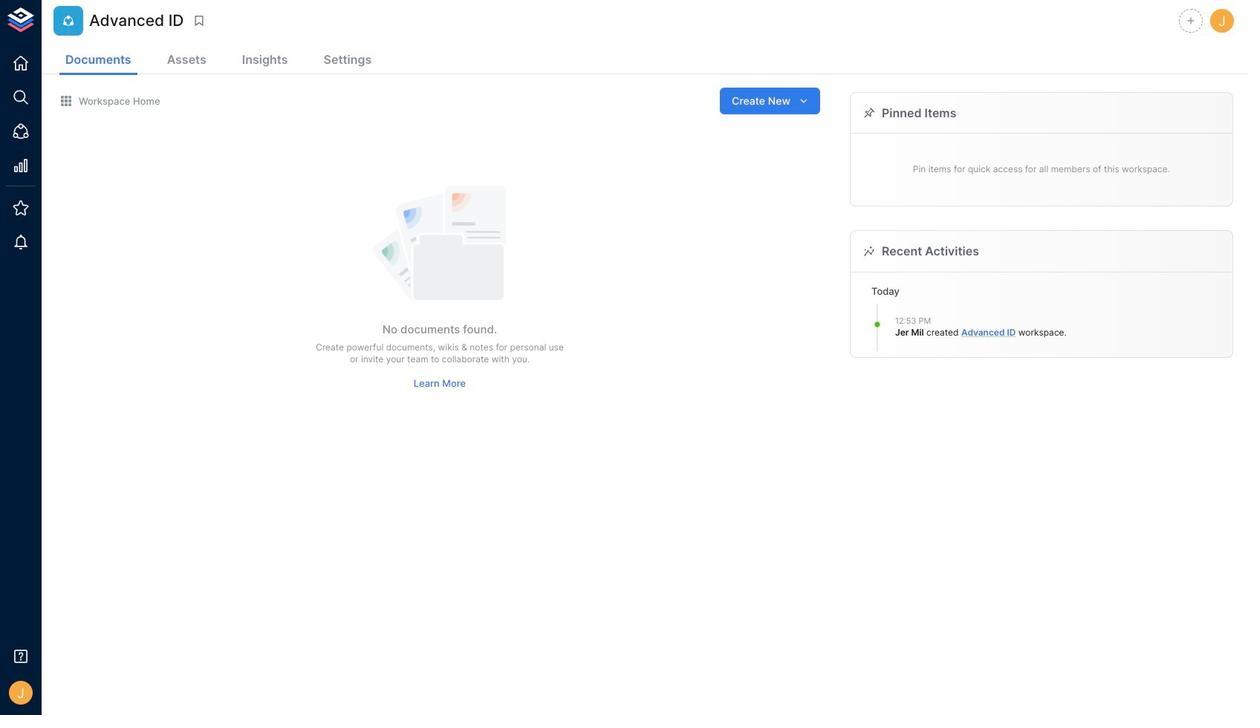 Task type: vqa. For each thing, say whether or not it's contained in the screenshot.
"Bookmark" ICON
yes



Task type: describe. For each thing, give the bounding box(es) containing it.
bookmark image
[[192, 14, 205, 27]]



